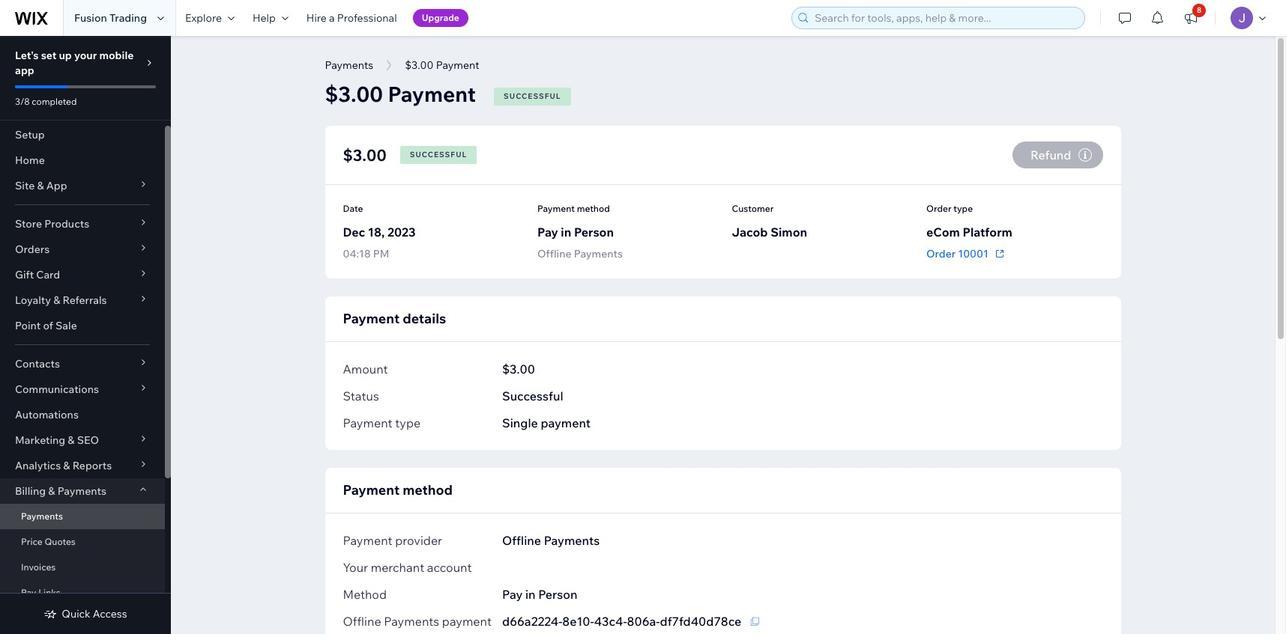 Task type: locate. For each thing, give the bounding box(es) containing it.
payment type
[[343, 416, 421, 431]]

2 horizontal spatial pay
[[537, 225, 558, 240]]

orders
[[15, 243, 50, 256]]

person
[[574, 225, 614, 240], [538, 588, 577, 603]]

1 vertical spatial $3.00
[[343, 145, 387, 165]]

1 horizontal spatial method
[[577, 203, 610, 214]]

payment down account
[[442, 615, 492, 630]]

1 order from the top
[[926, 203, 951, 214]]

links
[[38, 588, 61, 599]]

order down ecom
[[926, 247, 956, 261]]

1 vertical spatial type
[[395, 416, 421, 431]]

8 button
[[1174, 0, 1207, 36]]

contacts button
[[0, 351, 165, 377]]

& for billing
[[48, 485, 55, 498]]

pay for pay links
[[21, 588, 36, 599]]

explore
[[185, 11, 222, 25]]

offline for offline payments payment id
[[343, 615, 381, 630]]

& inside dropdown button
[[68, 434, 75, 447]]

offline
[[537, 247, 571, 261], [502, 534, 541, 549], [343, 615, 381, 630]]

loyalty
[[15, 294, 51, 307]]

& left "seo"
[[68, 434, 75, 447]]

method
[[343, 588, 387, 603]]

0 horizontal spatial payment
[[442, 615, 492, 630]]

sale
[[55, 319, 77, 333]]

0 horizontal spatial pay
[[21, 588, 36, 599]]

0 vertical spatial offline
[[537, 247, 571, 261]]

order 10001
[[926, 247, 988, 261]]

single payment
[[502, 416, 591, 431]]

gift
[[15, 268, 34, 282]]

store products
[[15, 217, 89, 231]]

& right site
[[37, 179, 44, 193]]

& inside dropdown button
[[63, 459, 70, 473]]

sidebar element
[[0, 36, 171, 635]]

hire a professional
[[306, 11, 397, 25]]

0 vertical spatial person
[[574, 225, 614, 240]]

offline inside offline payments payment id
[[343, 615, 381, 630]]

app
[[15, 64, 34, 77]]

payment method up pay in person offline payments on the left of page
[[537, 203, 610, 214]]

0 horizontal spatial in
[[525, 588, 535, 603]]

order
[[926, 203, 951, 214], [926, 247, 956, 261]]

dec 18, 2023 04:18 pm
[[343, 225, 416, 261]]

account
[[427, 561, 472, 576]]

1 horizontal spatial type
[[953, 203, 973, 214]]

Search for tools, apps, help & more... field
[[810, 7, 1080, 28]]

0 horizontal spatial type
[[395, 416, 421, 431]]

payments inside offline payments payment id
[[384, 615, 439, 630]]

payment details
[[343, 310, 446, 327]]

offline for offline payments
[[502, 534, 541, 549]]

your
[[74, 49, 97, 62]]

& for analytics
[[63, 459, 70, 473]]

completed
[[32, 96, 77, 107]]

2 vertical spatial offline
[[343, 615, 381, 630]]

a
[[329, 11, 335, 25]]

let's set up your mobile app
[[15, 49, 134, 77]]

person inside pay in person offline payments
[[574, 225, 614, 240]]

billing & payments
[[15, 485, 106, 498]]

method up the provider
[[403, 482, 453, 499]]

1 vertical spatial order
[[926, 247, 956, 261]]

& for loyalty
[[53, 294, 60, 307]]

& for site
[[37, 179, 44, 193]]

0 horizontal spatial payment method
[[343, 482, 453, 499]]

order up ecom
[[926, 203, 951, 214]]

automations
[[15, 408, 79, 422]]

site & app
[[15, 179, 67, 193]]

1 horizontal spatial pay
[[502, 588, 523, 603]]

& inside popup button
[[53, 294, 60, 307]]

pay
[[537, 225, 558, 240], [21, 588, 36, 599], [502, 588, 523, 603]]

&
[[37, 179, 44, 193], [53, 294, 60, 307], [68, 434, 75, 447], [63, 459, 70, 473], [48, 485, 55, 498]]

1 vertical spatial in
[[525, 588, 535, 603]]

d66a2224-8e10-43c4-806a-df7fd40d78ce
[[502, 615, 741, 630]]

upgrade button
[[413, 9, 468, 27]]

0 vertical spatial payment method
[[537, 203, 610, 214]]

payment method up payment provider
[[343, 482, 453, 499]]

marketing & seo
[[15, 434, 99, 447]]

in inside pay in person offline payments
[[561, 225, 571, 240]]

pay in person
[[502, 588, 577, 603]]

1 horizontal spatial in
[[561, 225, 571, 240]]

payment method
[[537, 203, 610, 214], [343, 482, 453, 499]]

& right billing
[[48, 485, 55, 498]]

of
[[43, 319, 53, 333]]

successful
[[504, 91, 561, 101], [410, 150, 467, 160], [502, 389, 563, 404]]

your merchant account
[[343, 561, 472, 576]]

43c4-
[[594, 615, 627, 630]]

site
[[15, 179, 35, 193]]

help button
[[244, 0, 297, 36]]

0 vertical spatial in
[[561, 225, 571, 240]]

analytics
[[15, 459, 61, 473]]

1 horizontal spatial payment
[[541, 416, 591, 431]]

2023
[[387, 225, 416, 240]]

method up pay in person offline payments on the left of page
[[577, 203, 610, 214]]

referrals
[[63, 294, 107, 307]]

3/8
[[15, 96, 30, 107]]

pay inside pay in person offline payments
[[537, 225, 558, 240]]

in for pay in person
[[525, 588, 535, 603]]

1 vertical spatial payment
[[442, 615, 492, 630]]

ecom
[[926, 225, 960, 240]]

0 vertical spatial $3.00
[[325, 81, 383, 107]]

fusion
[[74, 11, 107, 25]]

home link
[[0, 148, 165, 173]]

payments inside "popup button"
[[57, 485, 106, 498]]

payments
[[325, 58, 373, 72], [574, 247, 623, 261], [57, 485, 106, 498], [21, 511, 63, 522], [544, 534, 600, 549], [384, 615, 439, 630]]

1 vertical spatial method
[[403, 482, 453, 499]]

contacts
[[15, 357, 60, 371]]

gift card button
[[0, 262, 165, 288]]

products
[[44, 217, 89, 231]]

1 vertical spatial person
[[538, 588, 577, 603]]

type
[[953, 203, 973, 214], [395, 416, 421, 431]]

$3.00 up "single"
[[502, 362, 535, 377]]

& right the loyalty
[[53, 294, 60, 307]]

& for marketing
[[68, 434, 75, 447]]

marketing
[[15, 434, 65, 447]]

18,
[[368, 225, 385, 240]]

$3.00 up date
[[343, 145, 387, 165]]

loyalty & referrals button
[[0, 288, 165, 313]]

0 vertical spatial type
[[953, 203, 973, 214]]

0 vertical spatial order
[[926, 203, 951, 214]]

2 vertical spatial successful
[[502, 389, 563, 404]]

& left reports at left bottom
[[63, 459, 70, 473]]

pay inside sidebar element
[[21, 588, 36, 599]]

& inside popup button
[[37, 179, 44, 193]]

pay links link
[[0, 581, 165, 606]]

1 vertical spatial successful
[[410, 150, 467, 160]]

2 order from the top
[[926, 247, 956, 261]]

up
[[59, 49, 72, 62]]

1 vertical spatial offline
[[502, 534, 541, 549]]

let's
[[15, 49, 39, 62]]

payment
[[541, 416, 591, 431], [442, 615, 492, 630]]

setup link
[[0, 122, 165, 148]]

offline payments payment id
[[343, 615, 492, 635]]

& inside "popup button"
[[48, 485, 55, 498]]

payments button
[[317, 54, 381, 76]]

automations link
[[0, 402, 165, 428]]

$3.00 down payments button
[[325, 81, 383, 107]]

jacob simon
[[732, 225, 807, 240]]

payment right "single"
[[541, 416, 591, 431]]

analytics & reports button
[[0, 453, 165, 479]]

access
[[93, 608, 127, 621]]

pay for pay in person offline payments
[[537, 225, 558, 240]]

price quotes link
[[0, 530, 165, 555]]



Task type: describe. For each thing, give the bounding box(es) containing it.
fusion trading
[[74, 11, 147, 25]]

invoices link
[[0, 555, 165, 581]]

in for pay in person offline payments
[[561, 225, 571, 240]]

help
[[253, 11, 276, 25]]

payments inside pay in person offline payments
[[574, 247, 623, 261]]

home
[[15, 154, 45, 167]]

store
[[15, 217, 42, 231]]

order for order type
[[926, 203, 951, 214]]

04:18
[[343, 247, 371, 261]]

communications button
[[0, 377, 165, 402]]

0 vertical spatial successful
[[504, 91, 561, 101]]

point
[[15, 319, 41, 333]]

$3.00 payment
[[325, 81, 476, 107]]

upgrade
[[422, 12, 459, 23]]

10001
[[958, 247, 988, 261]]

status
[[343, 389, 379, 404]]

8e10-
[[562, 615, 594, 630]]

store products button
[[0, 211, 165, 237]]

order 10001 link
[[926, 247, 1006, 261]]

marketing & seo button
[[0, 428, 165, 453]]

quick
[[62, 608, 90, 621]]

order type
[[926, 203, 973, 214]]

analytics & reports
[[15, 459, 112, 473]]

type for payment type
[[395, 416, 421, 431]]

d66a2224-
[[502, 615, 562, 630]]

setup
[[15, 128, 45, 142]]

reports
[[72, 459, 112, 473]]

payment provider
[[343, 534, 442, 549]]

1 vertical spatial payment method
[[343, 482, 453, 499]]

point of sale
[[15, 319, 77, 333]]

pay links
[[21, 588, 61, 599]]

site & app button
[[0, 173, 165, 199]]

2 vertical spatial $3.00
[[502, 362, 535, 377]]

ecom platform
[[926, 225, 1012, 240]]

0 horizontal spatial method
[[403, 482, 453, 499]]

df7fd40d78ce
[[660, 615, 741, 630]]

8
[[1197, 5, 1202, 15]]

3/8 completed
[[15, 96, 77, 107]]

quick access
[[62, 608, 127, 621]]

payment inside offline payments payment id
[[442, 615, 492, 630]]

pay for pay in person
[[502, 588, 523, 603]]

hire a professional link
[[297, 0, 406, 36]]

0 vertical spatial payment
[[541, 416, 591, 431]]

date
[[343, 203, 363, 214]]

person for pay in person
[[538, 588, 577, 603]]

quick access button
[[44, 608, 127, 621]]

1 horizontal spatial payment method
[[537, 203, 610, 214]]

0 vertical spatial method
[[577, 203, 610, 214]]

orders button
[[0, 237, 165, 262]]

professional
[[337, 11, 397, 25]]

amount
[[343, 362, 388, 377]]

payments inside button
[[325, 58, 373, 72]]

person for pay in person offline payments
[[574, 225, 614, 240]]

invoices
[[21, 562, 56, 573]]

offline inside pay in person offline payments
[[537, 247, 571, 261]]

provider
[[395, 534, 442, 549]]

your
[[343, 561, 368, 576]]

order for order 10001
[[926, 247, 956, 261]]

type for order type
[[953, 203, 973, 214]]

gift card
[[15, 268, 60, 282]]

single
[[502, 416, 538, 431]]

billing
[[15, 485, 46, 498]]

point of sale link
[[0, 313, 165, 339]]

merchant
[[371, 561, 424, 576]]

loyalty & referrals
[[15, 294, 107, 307]]

quotes
[[44, 537, 76, 548]]

jacob
[[732, 225, 768, 240]]

payments link
[[0, 504, 165, 530]]

offline payments
[[502, 534, 600, 549]]

app
[[46, 179, 67, 193]]

platform
[[963, 225, 1012, 240]]

trading
[[109, 11, 147, 25]]

dec
[[343, 225, 365, 240]]

communications
[[15, 383, 99, 396]]

806a-
[[627, 615, 660, 630]]

card
[[36, 268, 60, 282]]

simon
[[771, 225, 807, 240]]

details
[[403, 310, 446, 327]]



Task type: vqa. For each thing, say whether or not it's contained in the screenshot.
list
no



